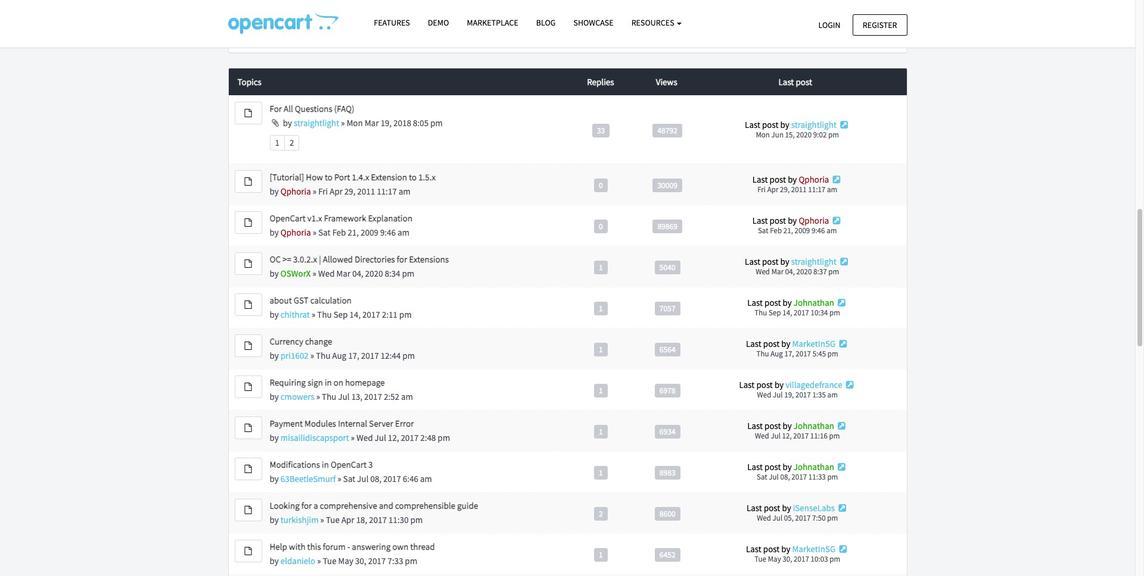 Task type: locate. For each thing, give the bounding box(es) containing it.
last post by johnathan down wed jul 12, 2017 11:16 pm
[[748, 462, 834, 473]]

qphoria
[[799, 21, 829, 33], [281, 33, 311, 44], [799, 174, 829, 185], [281, 186, 311, 197], [799, 215, 829, 226], [281, 227, 311, 238]]

go to last post image for am
[[844, 381, 856, 390]]

2 file o image from the top
[[245, 177, 252, 186]]

to left 1.5.x
[[409, 172, 417, 183]]

» inside [tutorial] how to port 1.4.x extension to 1.5.x by qphoria » fri apr 29, 2011 11:17 am
[[313, 186, 317, 197]]

thu down requiring sign in on homepage link
[[322, 391, 336, 403]]

go to last post image
[[831, 23, 843, 31], [831, 216, 843, 225], [836, 299, 848, 308], [837, 340, 849, 349], [836, 422, 848, 431], [837, 504, 848, 513], [837, 545, 849, 554]]

marketinsg for currency change by pri1602 » thu aug 17, 2017 12:44 pm
[[792, 339, 836, 350]]

by right paperclip icon
[[283, 117, 292, 129]]

go to last post image for opencart v1.x framework explanation by qphoria » sat feb 21, 2009 9:46 am
[[831, 216, 843, 225]]

am inside the modifications in opencart 3 by 63beetlesmurf » sat jul 08, 2017 6:46 am
[[420, 474, 432, 485]]

last
[[779, 76, 794, 88], [745, 119, 761, 131], [753, 174, 768, 185], [753, 215, 768, 226], [745, 256, 761, 268], [748, 297, 763, 309], [746, 339, 762, 350], [739, 380, 755, 391], [748, 421, 763, 432], [748, 462, 763, 473], [747, 503, 762, 514], [746, 544, 762, 555]]

573868
[[656, 28, 680, 38]]

[tutorial]
[[270, 172, 304, 183]]

12,
[[782, 432, 792, 442], [388, 433, 399, 444]]

2 vertical spatial 0
[[599, 221, 603, 231]]

mon left "jun" at right top
[[756, 130, 770, 140]]

for inside oc >= 3.0.2.x | allowed directories for extensions by osworx » wed mar 04, 2020 8:34 pm
[[397, 254, 407, 265]]

for all questions (faq)
[[270, 103, 354, 114]]

08, inside the modifications in opencart 3 by 63beetlesmurf » sat jul 08, 2017 6:46 am
[[370, 474, 382, 485]]

2:48
[[420, 433, 436, 444]]

pm inside oc >= 3.0.2.x | allowed directories for extensions by osworx » wed mar 04, 2020 8:34 pm
[[402, 268, 415, 279]]

1 vertical spatial last post by straightlight
[[745, 256, 837, 268]]

1 0 from the top
[[599, 28, 603, 38]]

2011 inside the [rules] forum signature policy by qphoria » fri nov 25, 2011 11:47 pm » in
[[359, 33, 377, 44]]

by down 'modifications'
[[270, 474, 279, 485]]

qphoria link down 9:02
[[799, 174, 829, 185]]

» down the about gst calculation link
[[312, 309, 316, 321]]

2 last post by johnathan from the top
[[748, 421, 834, 432]]

chithrat link
[[281, 309, 310, 321]]

2 file o image from the top
[[245, 260, 252, 268]]

last down wed jul 12, 2017 11:16 pm
[[748, 462, 763, 473]]

0 vertical spatial opencart
[[270, 213, 306, 224]]

1 horizontal spatial 04,
[[785, 267, 795, 277]]

3 johnathan link from the top
[[794, 462, 834, 473]]

jul left 13,
[[338, 391, 350, 403]]

1 horizontal spatial sep
[[769, 308, 781, 318]]

0 horizontal spatial 14,
[[350, 309, 361, 321]]

1 vertical spatial last post by marketinsg
[[746, 544, 836, 555]]

post for modifications in opencart 3 by 63beetlesmurf » sat jul 08, 2017 6:46 am
[[765, 462, 781, 473]]

2009 inside opencart v1.x framework explanation by qphoria » sat feb 21, 2009 9:46 am
[[361, 227, 378, 238]]

server
[[369, 418, 393, 430]]

2 marketinsg from the top
[[792, 544, 836, 555]]

by inside oc >= 3.0.2.x | allowed directories for extensions by osworx » wed mar 04, 2020 8:34 pm
[[270, 268, 279, 279]]

apr inside [tutorial] how to port 1.4.x extension to 1.5.x by qphoria » fri apr 29, 2011 11:17 am
[[330, 186, 343, 197]]

0 vertical spatial last post by marketinsg
[[746, 339, 836, 350]]

pm right 2:11
[[399, 309, 412, 321]]

go to last post image for looking for a comprehensive and comprehensible guide by turkishjim » tue apr 18, 2017 11:30 pm
[[837, 504, 848, 513]]

0 vertical spatial 2
[[290, 137, 294, 148]]

about gst calculation link
[[270, 295, 352, 306]]

0 horizontal spatial mon
[[347, 117, 363, 129]]

by inside about gst calculation by chithrat » thu sep 14, 2017 2:11 pm
[[270, 309, 279, 321]]

post down wed jul 19, 2017 1:35 am
[[765, 421, 781, 432]]

19,
[[381, 117, 392, 129], [784, 390, 794, 401]]

aug
[[771, 349, 783, 359], [332, 350, 347, 362]]

0 horizontal spatial 12,
[[388, 433, 399, 444]]

1 horizontal spatial 14,
[[783, 308, 792, 318]]

marketinsg down 7:50
[[792, 544, 836, 555]]

last for payment modules internal server error by misailidiscapsport » wed jul 12, 2017 2:48 pm
[[748, 421, 763, 432]]

thu aug 17, 2017 5:45 pm
[[757, 349, 838, 359]]

fri
[[318, 33, 328, 44], [758, 185, 766, 195], [318, 186, 328, 197]]

all
[[284, 103, 293, 114]]

in right the 11:47
[[420, 33, 427, 44]]

apr left 18,
[[341, 515, 354, 526]]

in left on
[[325, 377, 332, 388]]

30, inside help with this forum - answering own thread by eldanielo » tue may 30, 2017 7:33 pm
[[355, 556, 366, 567]]

marketinsg
[[792, 339, 836, 350], [792, 544, 836, 555]]

17, inside currency change by pri1602 » thu aug 17, 2017 12:44 pm
[[348, 350, 359, 362]]

» inside currency change by pri1602 » thu aug 17, 2017 12:44 pm
[[310, 350, 314, 362]]

1 horizontal spatial may
[[768, 555, 781, 565]]

2 0 from the top
[[599, 180, 603, 190]]

2020 down directories
[[365, 268, 383, 279]]

sep left 10:34
[[769, 308, 781, 318]]

0 vertical spatial last post by qphoria
[[753, 174, 829, 185]]

mar inside oc >= 3.0.2.x | allowed directories for extensions by osworx » wed mar 04, 2020 8:34 pm
[[336, 268, 351, 279]]

mar
[[365, 117, 379, 129], [772, 267, 784, 277], [336, 268, 351, 279]]

1 horizontal spatial 12,
[[782, 432, 792, 442]]

johnathan for am
[[794, 462, 834, 473]]

5 file o image from the top
[[245, 424, 252, 433]]

by down thu sep 14, 2017 10:34 pm
[[782, 339, 791, 350]]

3 johnathan from the top
[[794, 462, 834, 473]]

framework
[[324, 213, 366, 224]]

0 horizontal spatial feb
[[332, 227, 346, 238]]

by inside help with this forum - answering own thread by eldanielo » tue may 30, 2017 7:33 pm
[[270, 556, 279, 567]]

go to last post image right 'villagedefrance' at the bottom of the page
[[844, 381, 856, 390]]

apr inside looking for a comprehensive and comprehensible guide by turkishjim » tue apr 18, 2017 11:30 pm
[[341, 515, 354, 526]]

qphoria link up last post
[[799, 21, 829, 33]]

go to last post image
[[839, 120, 850, 129], [831, 175, 843, 184], [839, 257, 850, 266], [844, 381, 856, 390], [836, 463, 848, 472]]

1 file o image from the top
[[245, 109, 252, 117]]

1 vertical spatial in
[[325, 377, 332, 388]]

63beetlesmurf
[[281, 474, 336, 485]]

1 vertical spatial johnathan
[[794, 421, 834, 432]]

1 horizontal spatial for
[[397, 254, 407, 265]]

» down v1.x
[[313, 227, 317, 238]]

0 horizontal spatial 2009
[[361, 227, 378, 238]]

last down wed jul 05, 2017 7:50 pm
[[746, 544, 762, 555]]

1 horizontal spatial aug
[[771, 349, 783, 359]]

2020 left 8:37 on the top right of the page
[[797, 267, 812, 277]]

1 vertical spatial 0
[[599, 180, 603, 190]]

0 vertical spatial johnathan
[[794, 297, 834, 309]]

by down payment in the left of the page
[[270, 433, 279, 444]]

straightlight link down sat feb 21, 2009 9:46 am
[[791, 256, 837, 268]]

go to last post image for currency change by pri1602 » thu aug 17, 2017 12:44 pm
[[837, 340, 849, 349]]

for inside looking for a comprehensive and comprehensible guide by turkishjim » tue apr 18, 2017 11:30 pm
[[301, 501, 312, 512]]

last post by marketinsg
[[746, 339, 836, 350], [746, 544, 836, 555]]

» inside opencart v1.x framework explanation by qphoria » sat feb 21, 2009 9:46 am
[[313, 227, 317, 238]]

post for payment modules internal server error by misailidiscapsport » wed jul 12, 2017 2:48 pm
[[765, 421, 781, 432]]

5 file o image from the top
[[245, 548, 252, 556]]

sat up the comprehensive
[[343, 474, 355, 485]]

0 vertical spatial in
[[420, 33, 427, 44]]

2
[[290, 137, 294, 148], [599, 509, 603, 519]]

1 marketinsg link from the top
[[792, 339, 836, 350]]

last post by straightlight
[[745, 119, 837, 131], [745, 256, 837, 268]]

forum
[[323, 542, 346, 553]]

modules
[[305, 418, 336, 430]]

with
[[289, 542, 305, 553]]

1 vertical spatial marketinsg
[[792, 544, 836, 555]]

» right turkishjim link
[[320, 515, 324, 526]]

pm right '8:34'
[[402, 268, 415, 279]]

am right 1:35
[[828, 390, 838, 401]]

last left 05,
[[747, 503, 762, 514]]

0 horizontal spatial 08,
[[370, 474, 382, 485]]

topics
[[238, 76, 262, 88]]

0 horizontal spatial 21,
[[348, 227, 359, 238]]

file o image left payment in the left of the page
[[245, 424, 252, 433]]

in up 63beetlesmurf link
[[322, 459, 329, 471]]

0 vertical spatial johnathan link
[[794, 297, 834, 309]]

12, down error
[[388, 433, 399, 444]]

johnathan down 8:37 on the top right of the page
[[794, 297, 834, 309]]

for up '8:34'
[[397, 254, 407, 265]]

signature
[[328, 19, 364, 30]]

14, left 10:34
[[783, 308, 792, 318]]

11:33
[[809, 473, 826, 483]]

1 vertical spatial last post by johnathan
[[748, 421, 834, 432]]

go to last post image for 04,
[[839, 257, 850, 266]]

wed jul 05, 2017 7:50 pm
[[757, 514, 838, 524]]

2 vertical spatial last post by johnathan
[[748, 462, 834, 473]]

0 vertical spatial mon
[[347, 117, 363, 129]]

1 horizontal spatial 17,
[[785, 349, 794, 359]]

pm right 11:33
[[827, 473, 838, 483]]

this
[[307, 542, 321, 553]]

1 last post by marketinsg from the top
[[746, 339, 836, 350]]

2020 for for all questions (faq)
[[796, 130, 812, 140]]

1.5.x
[[418, 172, 436, 183]]

last post by isenselabs
[[747, 503, 835, 514]]

aug inside currency change by pri1602 » thu aug 17, 2017 12:44 pm
[[332, 350, 347, 362]]

jul left '11:16'
[[771, 432, 781, 442]]

file o image
[[245, 25, 252, 33], [245, 260, 252, 268], [245, 301, 252, 309], [245, 342, 252, 350], [245, 424, 252, 433], [245, 465, 252, 474], [245, 506, 252, 515]]

2009
[[795, 226, 810, 236], [361, 227, 378, 238]]

0 horizontal spatial sep
[[334, 309, 348, 321]]

12, left '11:16'
[[782, 432, 792, 442]]

1 last post by straightlight from the top
[[745, 119, 837, 131]]

marketplace link
[[458, 13, 527, 33]]

2017 down the looking for a comprehensive and comprehensible guide link
[[369, 515, 387, 526]]

pm right 7:33
[[405, 556, 417, 567]]

last post by straightlight down last post
[[745, 119, 837, 131]]

go to last post image up sat feb 21, 2009 9:46 am
[[831, 216, 843, 225]]

file o image for requiring sign in on homepage
[[245, 383, 252, 391]]

2017 left 10:03
[[794, 555, 809, 565]]

last for help with this forum - answering own thread by eldanielo » tue may 30, 2017 7:33 pm
[[746, 544, 762, 555]]

mar left 8:37 on the top right of the page
[[772, 267, 784, 277]]

file o image
[[245, 109, 252, 117], [245, 177, 252, 186], [245, 219, 252, 227], [245, 383, 252, 391], [245, 548, 252, 556]]

2 last post by marketinsg from the top
[[746, 544, 836, 555]]

may
[[768, 555, 781, 565], [338, 556, 353, 567]]

go to last post image right isenselabs link
[[837, 504, 848, 513]]

11:16
[[810, 432, 828, 442]]

0 horizontal spatial 29,
[[344, 186, 356, 197]]

last for opencart v1.x framework explanation by qphoria » sat feb 21, 2009 9:46 am
[[753, 215, 768, 226]]

2 vertical spatial johnathan link
[[794, 462, 834, 473]]

wed
[[756, 267, 770, 277], [318, 268, 335, 279], [757, 390, 771, 401], [755, 432, 769, 442], [357, 433, 373, 444], [757, 514, 771, 524]]

may left 10:03
[[768, 555, 781, 565]]

apr down 'port' at the left of page
[[330, 186, 343, 197]]

go to last post image up fri apr 29, 2011 11:17 am
[[831, 175, 843, 184]]

1 vertical spatial 19,
[[784, 390, 794, 401]]

jul inside payment modules internal server error by misailidiscapsport » wed jul 12, 2017 2:48 pm
[[375, 433, 386, 444]]

qphoria down v1.x
[[281, 227, 311, 238]]

post down sat feb 21, 2009 9:46 am
[[762, 256, 779, 268]]

0 vertical spatial marketinsg link
[[792, 339, 836, 350]]

8600
[[660, 509, 676, 519]]

2 last post by qphoria from the top
[[753, 215, 829, 226]]

» inside help with this forum - answering own thread by eldanielo » tue may 30, 2017 7:33 pm
[[317, 556, 321, 567]]

0 horizontal spatial to
[[325, 172, 333, 183]]

(faq)
[[334, 103, 354, 114]]

eldanielo
[[281, 556, 315, 567]]

wed left 'villagedefrance' at the bottom of the page
[[757, 390, 771, 401]]

2 vertical spatial in
[[322, 459, 329, 471]]

0 horizontal spatial may
[[338, 556, 353, 567]]

last for [tutorial] how to port 1.4.x extension to 1.5.x by qphoria » fri apr 29, 2011 11:17 am
[[753, 174, 768, 185]]

2 vertical spatial johnathan
[[794, 462, 834, 473]]

0 horizontal spatial aug
[[332, 350, 347, 362]]

by inside the requiring sign in on homepage by cmowers » thu jul 13, 2017 2:52 am
[[270, 391, 279, 403]]

wed down sat feb 21, 2009 9:46 am
[[756, 267, 770, 277]]

14,
[[783, 308, 792, 318], [350, 309, 361, 321]]

2017 inside help with this forum - answering own thread by eldanielo » tue may 30, 2017 7:33 pm
[[368, 556, 386, 567]]

0 vertical spatial for
[[397, 254, 407, 265]]

thu inside about gst calculation by chithrat » thu sep 14, 2017 2:11 pm
[[317, 309, 332, 321]]

2017 inside looking for a comprehensive and comprehensible guide by turkishjim » tue apr 18, 2017 11:30 pm
[[369, 515, 387, 526]]

9:46
[[812, 226, 825, 236], [380, 227, 396, 238]]

2017 inside about gst calculation by chithrat » thu sep 14, 2017 2:11 pm
[[362, 309, 380, 321]]

2009 down explanation at the left
[[361, 227, 378, 238]]

6978
[[660, 386, 676, 396]]

last post by qphoria for [tutorial] how to port 1.4.x extension to 1.5.x
[[753, 174, 829, 185]]

11:17 inside [tutorial] how to port 1.4.x extension to 1.5.x by qphoria » fri apr 29, 2011 11:17 am
[[377, 186, 397, 197]]

33
[[597, 125, 605, 136]]

homepage
[[345, 377, 385, 388]]

last post by qphoria
[[753, 174, 829, 185], [753, 215, 829, 226]]

resources
[[632, 17, 676, 28]]

1 horizontal spatial 2
[[599, 509, 603, 519]]

1 horizontal spatial feb
[[770, 226, 782, 236]]

straightlight for oc >= 3.0.2.x | allowed directories for extensions
[[791, 256, 837, 268]]

[rules] forum signature policy link
[[270, 19, 388, 30]]

last post by johnathan
[[748, 297, 834, 309], [748, 421, 834, 432], [748, 462, 834, 473]]

1 vertical spatial last post by qphoria
[[753, 215, 829, 226]]

in inside the [rules] forum signature policy by qphoria » fri nov 25, 2011 11:47 pm » in
[[420, 33, 427, 44]]

qphoria inside [tutorial] how to port 1.4.x extension to 1.5.x by qphoria » fri apr 29, 2011 11:17 am
[[281, 186, 311, 197]]

29,
[[780, 185, 790, 195], [344, 186, 356, 197]]

9:46 down explanation at the left
[[380, 227, 396, 238]]

johnathan link for am
[[794, 462, 834, 473]]

go to last post image up tue may 30, 2017 10:03 pm
[[837, 545, 849, 554]]

pm inside payment modules internal server error by misailidiscapsport » wed jul 12, 2017 2:48 pm
[[438, 433, 450, 444]]

04, down "oc >= 3.0.2.x | allowed directories for extensions" link
[[352, 268, 363, 279]]

1 horizontal spatial 21,
[[784, 226, 793, 236]]

1 vertical spatial opencart
[[331, 459, 367, 471]]

2011 down "1.4.x"
[[357, 186, 375, 197]]

johnathan for 2:48
[[794, 421, 834, 432]]

jul
[[773, 390, 783, 401], [338, 391, 350, 403], [771, 432, 781, 442], [375, 433, 386, 444], [769, 473, 779, 483], [357, 474, 369, 485], [773, 514, 783, 524]]

go to last post image for 29,
[[831, 175, 843, 184]]

last post by straightlight for oc >= 3.0.2.x | allowed directories for extensions
[[745, 256, 837, 268]]

last for requiring sign in on homepage by cmowers » thu jul 13, 2017 2:52 am
[[739, 380, 755, 391]]

villagedefrance link
[[786, 380, 843, 391]]

by down [tutorial]
[[270, 186, 279, 197]]

marketinsg down 10:34
[[792, 339, 836, 350]]

2:11
[[382, 309, 398, 321]]

1 johnathan from the top
[[794, 297, 834, 309]]

payment
[[270, 418, 303, 430]]

pm
[[401, 33, 413, 44], [430, 117, 443, 129], [828, 130, 839, 140], [829, 267, 839, 277], [402, 268, 415, 279], [830, 308, 840, 318], [399, 309, 412, 321], [828, 349, 838, 359], [403, 350, 415, 362], [829, 432, 840, 442], [438, 433, 450, 444], [827, 473, 838, 483], [827, 514, 838, 524], [410, 515, 423, 526], [830, 555, 840, 565], [405, 556, 417, 567]]

1 horizontal spatial 29,
[[780, 185, 790, 195]]

to
[[325, 172, 333, 183], [409, 172, 417, 183]]

last post by villagedefrance
[[739, 380, 843, 391]]

by down fri apr 29, 2011 11:17 am
[[788, 215, 797, 226]]

wed up sat jul 08, 2017 11:33 pm
[[755, 432, 769, 442]]

1 last post by qphoria from the top
[[753, 174, 829, 185]]

post for currency change by pri1602 » thu aug 17, 2017 12:44 pm
[[763, 339, 780, 350]]

extensions
[[409, 254, 449, 265]]

15,
[[785, 130, 795, 140]]

payment modules internal server error link
[[270, 418, 414, 430]]

2017 inside the modifications in opencart 3 by 63beetlesmurf » sat jul 08, 2017 6:46 am
[[383, 474, 401, 485]]

1 horizontal spatial opencart
[[331, 459, 367, 471]]

post left 05,
[[764, 503, 780, 514]]

qphoria link down [rules]
[[281, 33, 311, 44]]

2 marketinsg link from the top
[[792, 544, 836, 555]]

1 horizontal spatial to
[[409, 172, 417, 183]]

johnathan link down '11:16'
[[794, 462, 834, 473]]

for all questions (faq) link
[[270, 103, 354, 114]]

replies
[[587, 76, 614, 88]]

comprehensible
[[395, 501, 456, 512]]

08, up last post by isenselabs
[[780, 473, 790, 483]]

0 horizontal spatial 17,
[[348, 350, 359, 362]]

straightlight link
[[294, 117, 339, 129], [791, 119, 837, 131], [791, 256, 837, 268]]

9:46 inside opencart v1.x framework explanation by qphoria » sat feb 21, 2009 9:46 am
[[380, 227, 396, 238]]

thread
[[410, 542, 435, 553]]

1
[[275, 137, 280, 148], [599, 262, 603, 273], [599, 304, 603, 314], [599, 345, 603, 355], [599, 386, 603, 396], [599, 427, 603, 437], [599, 468, 603, 478], [599, 550, 603, 560]]

2 last post by straightlight from the top
[[745, 256, 837, 268]]

sep
[[769, 308, 781, 318], [334, 309, 348, 321]]

8983
[[660, 468, 676, 478]]

by
[[270, 33, 279, 44], [283, 117, 292, 129], [780, 119, 790, 131], [788, 174, 797, 185], [270, 186, 279, 197], [788, 215, 797, 226], [270, 227, 279, 238], [780, 256, 790, 268], [270, 268, 279, 279], [783, 297, 792, 309], [270, 309, 279, 321], [782, 339, 791, 350], [270, 350, 279, 362], [775, 380, 784, 391], [270, 391, 279, 403], [783, 421, 792, 432], [270, 433, 279, 444], [783, 462, 792, 473], [270, 474, 279, 485], [782, 503, 791, 514], [270, 515, 279, 526], [782, 544, 791, 555], [270, 556, 279, 567]]

2 link
[[284, 135, 299, 151]]

0 horizontal spatial 30,
[[355, 556, 366, 567]]

johnathan link down 1:35
[[794, 421, 834, 432]]

1 vertical spatial 2
[[599, 509, 603, 519]]

2 johnathan from the top
[[794, 421, 834, 432]]

wed inside payment modules internal server error by misailidiscapsport » wed jul 12, 2017 2:48 pm
[[357, 433, 373, 444]]

0 horizontal spatial 04,
[[352, 268, 363, 279]]

last down fri apr 29, 2011 11:17 am
[[753, 215, 768, 226]]

0 horizontal spatial 19,
[[381, 117, 392, 129]]

am right 6:46
[[420, 474, 432, 485]]

straightlight
[[294, 117, 339, 129], [791, 119, 837, 131], [791, 256, 837, 268]]

blog link
[[527, 13, 565, 33]]

0 horizontal spatial 11:17
[[377, 186, 397, 197]]

0 vertical spatial last post by straightlight
[[745, 119, 837, 131]]

by down wed jul 19, 2017 1:35 am
[[783, 421, 792, 432]]

0 horizontal spatial 9:46
[[380, 227, 396, 238]]

0 vertical spatial 19,
[[381, 117, 392, 129]]

3 last post by johnathan from the top
[[748, 462, 834, 473]]

4 file o image from the top
[[245, 383, 252, 391]]

file o image for help with this forum - answering own thread
[[245, 548, 252, 556]]

johnathan link
[[794, 297, 834, 309], [794, 421, 834, 432], [794, 462, 834, 473]]

marketplace
[[467, 17, 518, 28]]

straightlight link down questions
[[294, 117, 339, 129]]

pm inside about gst calculation by chithrat » thu sep 14, 2017 2:11 pm
[[399, 309, 412, 321]]

opencart v1.x framework explanation link
[[270, 213, 413, 224]]

0 horizontal spatial mar
[[336, 268, 351, 279]]

» inside payment modules internal server error by misailidiscapsport » wed jul 12, 2017 2:48 pm
[[351, 433, 355, 444]]

0 vertical spatial marketinsg
[[792, 339, 836, 350]]

0 vertical spatial last post by johnathan
[[748, 297, 834, 309]]

2 johnathan link from the top
[[794, 421, 834, 432]]

paperclip image
[[270, 118, 281, 127]]

2017 right 13,
[[364, 391, 382, 403]]

21, down the framework
[[348, 227, 359, 238]]

go to last post image up thu aug 17, 2017 5:45 pm
[[837, 340, 849, 349]]

last post by straightlight for for all questions (faq)
[[745, 119, 837, 131]]

am inside [tutorial] how to port 1.4.x extension to 1.5.x by qphoria » fri apr 29, 2011 11:17 am
[[399, 186, 411, 197]]

1 for help with this forum - answering own thread by eldanielo » tue may 30, 2017 7:33 pm
[[599, 550, 603, 560]]

johnathan link for 2:48
[[794, 421, 834, 432]]

6 file o image from the top
[[245, 465, 252, 474]]

1 vertical spatial marketinsg link
[[792, 544, 836, 555]]

0 horizontal spatial opencart
[[270, 213, 306, 224]]

6934
[[660, 427, 676, 437]]

1 marketinsg from the top
[[792, 339, 836, 350]]

2020 inside oc >= 3.0.2.x | allowed directories for extensions by osworx » wed mar 04, 2020 8:34 pm
[[365, 268, 383, 279]]

9:02
[[813, 130, 827, 140]]

1:35
[[813, 390, 826, 401]]

straightlight link for oc >= 3.0.2.x | allowed directories for extensions
[[791, 256, 837, 268]]

2020 for oc >= 3.0.2.x | allowed directories for extensions
[[797, 267, 812, 277]]

1 vertical spatial for
[[301, 501, 312, 512]]

1 horizontal spatial mon
[[756, 130, 770, 140]]

0 for in
[[599, 28, 603, 38]]

file o image left looking
[[245, 506, 252, 515]]

1 horizontal spatial 19,
[[784, 390, 794, 401]]

thu inside currency change by pri1602 » thu aug 17, 2017 12:44 pm
[[316, 350, 331, 362]]

last down thu sep 14, 2017 10:34 pm
[[746, 339, 762, 350]]

1 vertical spatial mon
[[756, 130, 770, 140]]

0 horizontal spatial for
[[301, 501, 312, 512]]

1 vertical spatial johnathan link
[[794, 421, 834, 432]]

11:17 down extension
[[377, 186, 397, 197]]

2017 down error
[[401, 433, 419, 444]]

11:17 up sat feb 21, 2009 9:46 am
[[808, 185, 826, 195]]

0 vertical spatial 0
[[599, 28, 603, 38]]

08, down 3
[[370, 474, 382, 485]]

3 file o image from the top
[[245, 219, 252, 227]]

» inside looking for a comprehensive and comprehensible guide by turkishjim » tue apr 18, 2017 11:30 pm
[[320, 515, 324, 526]]

on
[[334, 377, 343, 388]]

pm right 2:48
[[438, 433, 450, 444]]



Task type: vqa. For each thing, say whether or not it's contained in the screenshot.


Task type: describe. For each thing, give the bounding box(es) containing it.
allowed
[[323, 254, 353, 265]]

2:52
[[384, 391, 399, 403]]

05,
[[784, 514, 794, 524]]

internal
[[338, 418, 367, 430]]

29, inside [tutorial] how to port 1.4.x extension to 1.5.x by qphoria » fri apr 29, 2011 11:17 am
[[344, 186, 356, 197]]

tue down wed jul 05, 2017 7:50 pm
[[755, 555, 766, 565]]

sep inside about gst calculation by chithrat » thu sep 14, 2017 2:11 pm
[[334, 309, 348, 321]]

pm inside help with this forum - answering own thread by eldanielo » tue may 30, 2017 7:33 pm
[[405, 556, 417, 567]]

by left 9:02
[[780, 119, 790, 131]]

21, inside opencart v1.x framework explanation by qphoria » sat feb 21, 2009 9:46 am
[[348, 227, 359, 238]]

» inside about gst calculation by chithrat » thu sep 14, 2017 2:11 pm
[[312, 309, 316, 321]]

» inside the modifications in opencart 3 by 63beetlesmurf » sat jul 08, 2017 6:46 am
[[338, 474, 341, 485]]

>=
[[283, 254, 291, 265]]

sat feb 21, 2009 9:46 am
[[758, 226, 837, 236]]

2017 left 5:45
[[796, 349, 811, 359]]

2017 left 1:35
[[796, 390, 811, 401]]

thu inside the requiring sign in on homepage by cmowers » thu jul 13, 2017 2:52 am
[[322, 391, 336, 403]]

isenselabs
[[793, 503, 835, 514]]

0 horizontal spatial 2
[[290, 137, 294, 148]]

1 johnathan link from the top
[[794, 297, 834, 309]]

2011 up sat feb 21, 2009 9:46 am
[[791, 185, 807, 195]]

13,
[[351, 391, 363, 403]]

[rules]
[[270, 19, 300, 30]]

by inside currency change by pri1602 » thu aug 17, 2017 12:44 pm
[[270, 350, 279, 362]]

4 file o image from the top
[[245, 342, 252, 350]]

8:37
[[814, 267, 827, 277]]

modifications in opencart 3 link
[[270, 459, 373, 471]]

feb inside opencart v1.x framework explanation by qphoria » sat feb 21, 2009 9:46 am
[[332, 227, 346, 238]]

1 horizontal spatial 08,
[[780, 473, 790, 483]]

by inside opencart v1.x framework explanation by qphoria » sat feb 21, 2009 9:46 am
[[270, 227, 279, 238]]

2017 left 10:34
[[794, 308, 809, 318]]

explanation
[[368, 213, 413, 224]]

» down forum
[[313, 33, 317, 44]]

wed for last post by villagedefrance
[[757, 390, 771, 401]]

1.4.x
[[352, 172, 369, 183]]

by inside looking for a comprehensive and comprehensible guide by turkishjim » tue apr 18, 2017 11:30 pm
[[270, 515, 279, 526]]

register
[[863, 19, 897, 30]]

requiring sign in on homepage by cmowers » thu jul 13, 2017 2:52 am
[[270, 377, 413, 403]]

file o image for opencart v1.x framework explanation
[[245, 219, 252, 227]]

post for looking for a comprehensive and comprehensible guide by turkishjim » tue apr 18, 2017 11:30 pm
[[764, 503, 780, 514]]

isenselabs link
[[793, 503, 835, 514]]

resources link
[[623, 13, 691, 33]]

pm right 5:45
[[828, 349, 838, 359]]

qphoria down 9:02
[[799, 174, 829, 185]]

opencart inside the modifications in opencart 3 by 63beetlesmurf » sat jul 08, 2017 6:46 am
[[331, 459, 367, 471]]

in inside the requiring sign in on homepage by cmowers » thu jul 13, 2017 2:52 am
[[325, 377, 332, 388]]

tue may 30, 2017 10:03 pm
[[755, 555, 840, 565]]

tue inside looking for a comprehensive and comprehensible guide by turkishjim » tue apr 18, 2017 11:30 pm
[[326, 515, 340, 526]]

wed for last post by straightlight
[[756, 267, 770, 277]]

oc
[[270, 254, 281, 265]]

last left "jun" at right top
[[745, 119, 761, 131]]

2011 inside [tutorial] how to port 1.4.x extension to 1.5.x by qphoria » fri apr 29, 2011 11:17 am
[[357, 186, 375, 197]]

guide
[[457, 501, 478, 512]]

demo
[[428, 17, 449, 28]]

1 link
[[270, 135, 285, 151]]

fri inside the [rules] forum signature policy by qphoria » fri nov 25, 2011 11:47 pm » in
[[318, 33, 328, 44]]

pri1602 link
[[281, 350, 309, 362]]

am up sat feb 21, 2009 9:46 am
[[827, 185, 838, 195]]

0 for 2011
[[599, 180, 603, 190]]

1 for currency change by pri1602 » thu aug 17, 2017 12:44 pm
[[599, 345, 603, 355]]

3 file o image from the top
[[245, 301, 252, 309]]

7:50
[[812, 514, 826, 524]]

6:46
[[403, 474, 418, 485]]

qphoria link down [tutorial]
[[281, 186, 311, 197]]

by down wed mar 04, 2020 8:37 pm in the top right of the page
[[783, 297, 792, 309]]

2 horizontal spatial mar
[[772, 267, 784, 277]]

7:33
[[388, 556, 403, 567]]

am inside the requiring sign in on homepage by cmowers » thu jul 13, 2017 2:52 am
[[401, 391, 413, 403]]

25,
[[346, 33, 357, 44]]

thu sep 14, 2017 10:34 pm
[[755, 308, 840, 318]]

wed jul 12, 2017 11:16 pm
[[755, 432, 840, 442]]

last for about gst calculation by chithrat » thu sep 14, 2017 2:11 pm
[[748, 297, 763, 309]]

straightlight down questions
[[294, 117, 339, 129]]

qphoria inside the [rules] forum signature policy by qphoria » fri nov 25, 2011 11:47 pm » in
[[281, 33, 311, 44]]

by left isenselabs link
[[782, 503, 791, 514]]

8:34
[[385, 268, 400, 279]]

thu up last post by villagedefrance
[[757, 349, 769, 359]]

12, inside payment modules internal server error by misailidiscapsport » wed jul 12, 2017 2:48 pm
[[388, 433, 399, 444]]

go to last post image up sat jul 08, 2017 11:33 pm
[[836, 463, 848, 472]]

last up 15,
[[779, 76, 794, 88]]

how
[[306, 172, 323, 183]]

go to last post image up mon jun 15, 2020 9:02 pm
[[839, 120, 850, 129]]

11:47
[[379, 33, 399, 44]]

looking for a comprehensive and comprehensible guide by turkishjim » tue apr 18, 2017 11:30 pm
[[270, 501, 478, 526]]

nov
[[330, 33, 344, 44]]

jul left 05,
[[773, 514, 783, 524]]

last for oc >= 3.0.2.x | allowed directories for extensions by osworx » wed mar 04, 2020 8:34 pm
[[745, 256, 761, 268]]

6564
[[660, 345, 676, 355]]

1 last post by johnathan from the top
[[748, 297, 834, 309]]

1 for payment modules internal server error by misailidiscapsport » wed jul 12, 2017 2:48 pm
[[599, 427, 603, 437]]

oc >= 3.0.2.x | allowed directories for extensions link
[[270, 254, 449, 265]]

features
[[374, 17, 410, 28]]

go to last post image for about gst calculation by chithrat » thu sep 14, 2017 2:11 pm
[[836, 299, 848, 308]]

jul inside the requiring sign in on homepage by cmowers » thu jul 13, 2017 2:52 am
[[338, 391, 350, 403]]

1 for oc >= 3.0.2.x | allowed directories for extensions by osworx » wed mar 04, 2020 8:34 pm
[[599, 262, 603, 273]]

may inside help with this forum - answering own thread by eldanielo » tue may 30, 2017 7:33 pm
[[338, 556, 353, 567]]

last post
[[779, 76, 812, 88]]

pm right 8:37 on the top right of the page
[[829, 267, 839, 277]]

1 to from the left
[[325, 172, 333, 183]]

questions
[[295, 103, 332, 114]]

by inside [tutorial] how to port 1.4.x extension to 1.5.x by qphoria » fri apr 29, 2011 11:17 am
[[270, 186, 279, 197]]

pri1602
[[281, 350, 309, 362]]

sat up wed mar 04, 2020 8:37 pm in the top right of the page
[[758, 226, 769, 236]]

modifications in opencart 3 by 63beetlesmurf » sat jul 08, 2017 6:46 am
[[270, 459, 432, 485]]

last for currency change by pri1602 » thu aug 17, 2017 12:44 pm
[[746, 339, 762, 350]]

go to last post image for payment modules internal server error by misailidiscapsport » wed jul 12, 2017 2:48 pm
[[836, 422, 848, 431]]

by left 'villagedefrance' at the bottom of the page
[[775, 380, 784, 391]]

wed for last post by isenselabs
[[757, 514, 771, 524]]

63beetlesmurf link
[[281, 474, 336, 485]]

pm inside currency change by pri1602 » thu aug 17, 2017 12:44 pm
[[403, 350, 415, 362]]

register link
[[853, 14, 907, 36]]

2017 right 05,
[[795, 514, 811, 524]]

change
[[305, 336, 332, 347]]

in inside the modifications in opencart 3 by 63beetlesmurf » sat jul 08, 2017 6:46 am
[[322, 459, 329, 471]]

straightlight for for all questions (faq)
[[791, 119, 837, 131]]

last for looking for a comprehensive and comprehensible guide by turkishjim » tue apr 18, 2017 11:30 pm
[[747, 503, 762, 514]]

jul inside the modifications in opencart 3 by 63beetlesmurf » sat jul 08, 2017 6:46 am
[[357, 474, 369, 485]]

fri inside [tutorial] how to port 1.4.x extension to 1.5.x by qphoria » fri apr 29, 2011 11:17 am
[[318, 186, 328, 197]]

89869
[[658, 221, 678, 231]]

jul left 'villagedefrance' at the bottom of the page
[[773, 390, 783, 401]]

answering
[[352, 542, 391, 553]]

villagedefrance
[[786, 380, 843, 391]]

sat inside the modifications in opencart 3 by 63beetlesmurf » sat jul 08, 2017 6:46 am
[[343, 474, 355, 485]]

2017 inside the requiring sign in on homepage by cmowers » thu jul 13, 2017 2:52 am
[[364, 391, 382, 403]]

misailidiscapsport link
[[281, 433, 349, 444]]

pm right 9:02
[[828, 130, 839, 140]]

by inside the [rules] forum signature policy by qphoria » fri nov 25, 2011 11:47 pm » in
[[270, 33, 279, 44]]

marketinsg link for currency change by pri1602 » thu aug 17, 2017 12:44 pm
[[792, 339, 836, 350]]

1 horizontal spatial 9:46
[[812, 226, 825, 236]]

sat jul 08, 2017 11:33 pm
[[757, 473, 838, 483]]

2017 left 11:33
[[792, 473, 807, 483]]

last post by johnathan for am
[[748, 462, 834, 473]]

by inside payment modules internal server error by misailidiscapsport » wed jul 12, 2017 2:48 pm
[[270, 433, 279, 444]]

2017 left '11:16'
[[793, 432, 809, 442]]

post for help with this forum - answering own thread by eldanielo » tue may 30, 2017 7:33 pm
[[763, 544, 780, 555]]

5:45
[[813, 349, 826, 359]]

qphoria down fri apr 29, 2011 11:17 am
[[799, 215, 829, 226]]

2017 inside payment modules internal server error by misailidiscapsport » wed jul 12, 2017 2:48 pm
[[401, 433, 419, 444]]

go to last post image for help with this forum - answering own thread by eldanielo » tue may 30, 2017 7:33 pm
[[837, 545, 849, 554]]

currency
[[270, 336, 303, 347]]

post left 15,
[[762, 119, 779, 131]]

about gst calculation by chithrat » thu sep 14, 2017 2:11 pm
[[270, 295, 412, 321]]

login
[[819, 19, 841, 30]]

» down (faq) at the top left of page
[[341, 117, 345, 129]]

2 to from the left
[[409, 172, 417, 183]]

post for about gst calculation by chithrat » thu sep 14, 2017 2:11 pm
[[765, 297, 781, 309]]

thu up thu aug 17, 2017 5:45 pm
[[755, 308, 767, 318]]

help with this forum - answering own thread link
[[270, 542, 435, 553]]

|
[[319, 254, 321, 265]]

last post by qphoria for opencart v1.x framework explanation
[[753, 215, 829, 226]]

8:05
[[413, 117, 429, 129]]

post for opencart v1.x framework explanation by qphoria » sat feb 21, 2009 9:46 am
[[770, 215, 786, 226]]

last for modifications in opencart 3 by 63beetlesmurf » sat jul 08, 2017 6:46 am
[[748, 462, 763, 473]]

» left demo "link"
[[415, 33, 419, 44]]

by inside the modifications in opencart 3 by 63beetlesmurf » sat jul 08, 2017 6:46 am
[[270, 474, 279, 485]]

file o image for for all questions (faq)
[[245, 109, 252, 117]]

qphoria up last post
[[799, 21, 829, 33]]

qphoria inside opencart v1.x framework explanation by qphoria » sat feb 21, 2009 9:46 am
[[281, 227, 311, 238]]

am up 8:37 on the top right of the page
[[827, 226, 837, 236]]

fri up sat feb 21, 2009 9:46 am
[[758, 185, 766, 195]]

wed inside oc >= 3.0.2.x | allowed directories for extensions by osworx » wed mar 04, 2020 8:34 pm
[[318, 268, 335, 279]]

requiring sign in on homepage link
[[270, 377, 385, 388]]

v1.x
[[307, 213, 322, 224]]

by left 11:33
[[783, 462, 792, 473]]

1 horizontal spatial mar
[[365, 117, 379, 129]]

pm right 10:03
[[830, 555, 840, 565]]

help with this forum - answering own thread by eldanielo » tue may 30, 2017 7:33 pm
[[270, 542, 435, 567]]

10:34
[[811, 308, 828, 318]]

sign
[[308, 377, 323, 388]]

apr up sat feb 21, 2009 9:46 am
[[767, 185, 779, 195]]

marketinsg for help with this forum - answering own thread by eldanielo » tue may 30, 2017 7:33 pm
[[792, 544, 836, 555]]

1 for requiring sign in on homepage by cmowers » thu jul 13, 2017 2:52 am
[[599, 386, 603, 396]]

wed mar 04, 2020 8:37 pm
[[756, 267, 839, 277]]

payment modules internal server error by misailidiscapsport » wed jul 12, 2017 2:48 pm
[[270, 418, 450, 444]]

» inside oc >= 3.0.2.x | allowed directories for extensions by osworx » wed mar 04, 2020 8:34 pm
[[313, 268, 316, 279]]

chithrat
[[281, 309, 310, 321]]

04, inside oc >= 3.0.2.x | allowed directories for extensions by osworx » wed mar 04, 2020 8:34 pm
[[352, 268, 363, 279]]

7 file o image from the top
[[245, 506, 252, 515]]

last post by marketinsg for currency change by pri1602 » thu aug 17, 2017 12:44 pm
[[746, 339, 836, 350]]

qphoria link down fri apr 29, 2011 11:17 am
[[799, 215, 829, 226]]

looking for a comprehensive and comprehensible guide link
[[270, 501, 478, 512]]

» inside the requiring sign in on homepage by cmowers » thu jul 13, 2017 2:52 am
[[316, 391, 320, 403]]

6452
[[660, 550, 676, 560]]

last post by marketinsg for help with this forum - answering own thread by eldanielo » tue may 30, 2017 7:33 pm
[[746, 544, 836, 555]]

opencart inside opencart v1.x framework explanation by qphoria » sat feb 21, 2009 9:46 am
[[270, 213, 306, 224]]

1 horizontal spatial 11:17
[[808, 185, 826, 195]]

30009
[[658, 180, 678, 190]]

cmowers link
[[281, 391, 315, 403]]

12:44
[[381, 350, 401, 362]]

pm right 10:34
[[830, 308, 840, 318]]

last post by johnathan for 2:48
[[748, 421, 834, 432]]

1 for about gst calculation by chithrat » thu sep 14, 2017 2:11 pm
[[599, 304, 603, 314]]

3 0 from the top
[[599, 221, 603, 231]]

oc >= 3.0.2.x | allowed directories for extensions by osworx » wed mar 04, 2020 8:34 pm
[[270, 254, 449, 279]]

pm right 8:05
[[430, 117, 443, 129]]

post for oc >= 3.0.2.x | allowed directories for extensions by osworx » wed mar 04, 2020 8:34 pm
[[762, 256, 779, 268]]

pm inside looking for a comprehensive and comprehensible guide by turkishjim » tue apr 18, 2017 11:30 pm
[[410, 515, 423, 526]]

jul up last post by isenselabs
[[769, 473, 779, 483]]

sat up last post by isenselabs
[[757, 473, 767, 483]]

straightlight link for for all questions (faq)
[[791, 119, 837, 131]]

eldanielo link
[[281, 556, 315, 567]]

1 horizontal spatial 30,
[[783, 555, 792, 565]]

error
[[395, 418, 414, 430]]

am inside opencart v1.x framework explanation by qphoria » sat feb 21, 2009 9:46 am
[[398, 227, 410, 238]]

cmowers
[[281, 391, 315, 403]]

about
[[270, 295, 292, 306]]

2017 inside currency change by pri1602 » thu aug 17, 2017 12:44 pm
[[361, 350, 379, 362]]

showcase
[[574, 17, 614, 28]]

qphoria link down v1.x
[[281, 227, 311, 238]]

wed for last post by johnathan
[[755, 432, 769, 442]]

14, inside about gst calculation by chithrat » thu sep 14, 2017 2:11 pm
[[350, 309, 361, 321]]

by down 15,
[[788, 174, 797, 185]]

[rules] forum signature policy by qphoria » fri nov 25, 2011 11:47 pm » in
[[270, 19, 429, 44]]

by down sat feb 21, 2009 9:46 am
[[780, 256, 790, 268]]

post up mon jun 15, 2020 9:02 pm
[[796, 76, 812, 88]]

1 horizontal spatial 2009
[[795, 226, 810, 236]]

1 file o image from the top
[[245, 25, 252, 33]]

port
[[334, 172, 350, 183]]

tue inside help with this forum - answering own thread by eldanielo » tue may 30, 2017 7:33 pm
[[323, 556, 336, 567]]

sat inside opencart v1.x framework explanation by qphoria » sat feb 21, 2009 9:46 am
[[318, 227, 331, 238]]

pm inside the [rules] forum signature policy by qphoria » fri nov 25, 2011 11:47 pm » in
[[401, 33, 413, 44]]

post for requiring sign in on homepage by cmowers » thu jul 13, 2017 2:52 am
[[757, 380, 773, 391]]

1 for modifications in opencart 3 by 63beetlesmurf » sat jul 08, 2017 6:46 am
[[599, 468, 603, 478]]

pm right 7:50
[[827, 514, 838, 524]]

post for [tutorial] how to port 1.4.x extension to 1.5.x by qphoria » fri apr 29, 2011 11:17 am
[[770, 174, 786, 185]]

marketinsg link for help with this forum - answering own thread by eldanielo » tue may 30, 2017 7:33 pm
[[792, 544, 836, 555]]

a
[[314, 501, 318, 512]]

pm right '11:16'
[[829, 432, 840, 442]]

go to last post image left register link
[[831, 23, 843, 31]]

opencart v1.x framework explanation by qphoria » sat feb 21, 2009 9:46 am
[[270, 213, 413, 238]]

by down 05,
[[782, 544, 791, 555]]



